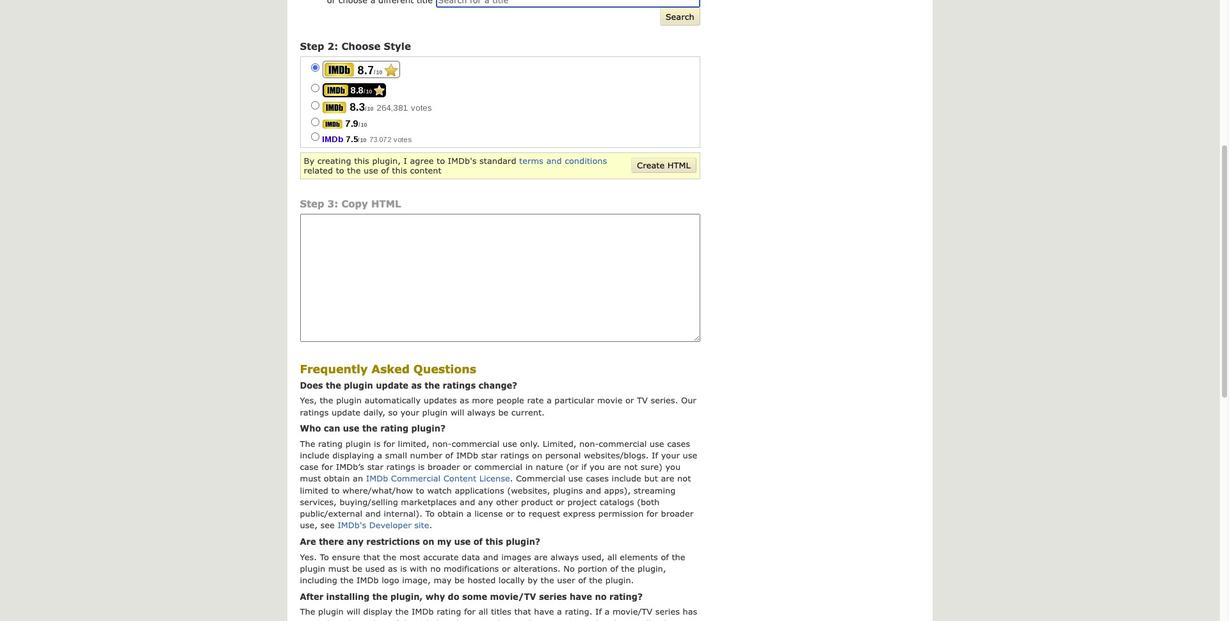 Task type: describe. For each thing, give the bounding box(es) containing it.
or down other
[[506, 509, 515, 519]]

services,
[[300, 497, 337, 507]]

always inside are there any restrictions on my use of this plugin? yes. to ensure that the most accurate data and images are always used, all elements of the plugin must be used as is                  with no modifications or alterations. no portion of the plugin, including the imdb logo image, may be hosted locally                  by the user of the plugin. after installing the plugin, why do some movie/tv series have no rating? the plugin will display the imdb rating for all titles that have a rating.  if a movie/tv series has yet to be released, or if the title hasn't received enough user ratings, the plugin will onl
[[551, 552, 579, 562]]

project
[[568, 497, 597, 507]]

step 2: choose style
[[300, 41, 411, 52]]

no
[[564, 564, 575, 574]]

or inside the rating plugin is for limited, non-commercial use only. limited, non-commercial use cases include displaying a small number of imdb star ratings on personal websites/blogs. if your                 use case for imdb's star ratings is broader or commercial in nature (or if you are not sure)                 you must obtain an
[[463, 462, 472, 472]]

1 horizontal spatial star
[[482, 450, 498, 461]]

for up small on the bottom of the page
[[384, 439, 395, 449]]

choose
[[342, 41, 381, 52]]

imdb inside the rating plugin is for limited, non-commercial use only. limited, non-commercial use cases include displaying a small number of imdb star ratings on personal websites/blogs. if your                 use case for imdb's star ratings is broader or commercial in nature (or if you are not sure)                 you must obtain an
[[456, 450, 479, 461]]

rating inside frequently asked questions does the plugin update as the ratings change? yes, the plugin automatically updates as more people rate a particular movie or tv series.                 our ratings update daily, so your plugin will always be current. who can use the rating plugin?
[[381, 424, 409, 434]]

are
[[300, 537, 316, 547]]

0 vertical spatial as
[[412, 380, 422, 391]]

public/external
[[300, 509, 363, 519]]

the down frequently
[[326, 380, 341, 391]]

include inside .                 commercial use cases include but are not limited to where/what/how to watch applications                 (websites, plugins and apps), streaming services, buying/selling marketplaces and any other                 product or project catalogs (both public/external and internal). to obtain a license or to                 request express permission for broader use, see
[[612, 474, 642, 484]]

the up "display"
[[373, 592, 388, 602]]

watch
[[428, 485, 452, 496]]

imdb's                 developer site link
[[338, 520, 429, 531]]

and up project
[[586, 485, 602, 496]]

plugin down frequently
[[344, 380, 373, 391]]

include inside the rating plugin is for limited, non-commercial use only. limited, non-commercial use cases include displaying a small number of imdb star ratings on personal websites/blogs. if your                 use case for imdb's star ratings is broader or commercial in nature (or if you are not sure)                 you must obtain an
[[300, 450, 330, 461]]

limited,
[[398, 439, 430, 449]]

the down portion
[[589, 575, 603, 585]]

tv
[[637, 395, 648, 406]]

if inside are there any restrictions on my use of this plugin? yes. to ensure that the most accurate data and images are always used, all elements of the plugin must be used as is                  with no modifications or alterations. no portion of the plugin, including the imdb logo image, may be hosted locally                  by the user of the plugin. after installing the plugin, why do some movie/tv series have no rating? the plugin will display the imdb rating for all titles that have a rating.  if a movie/tv series has yet to be released, or if the title hasn't received enough user ratings, the plugin will onl
[[393, 618, 398, 621]]

be right yet at the bottom
[[327, 618, 338, 621]]

cases inside .                 commercial use cases include but are not limited to where/what/how to watch applications                 (websites, plugins and apps), streaming services, buying/selling marketplaces and any other                 product or project catalogs (both public/external and internal). to obtain a license or to                 request express permission for broader use, see
[[586, 474, 609, 484]]

0 horizontal spatial series
[[539, 592, 567, 602]]

to right related
[[336, 165, 344, 175]]

0 vertical spatial update
[[376, 380, 409, 391]]

product
[[521, 497, 553, 507]]

my
[[437, 537, 452, 547]]

2 non- from the left
[[580, 439, 599, 449]]

a down rating?
[[605, 607, 610, 617]]

broader inside the rating plugin is for limited, non-commercial use only. limited, non-commercial use cases include displaying a small number of imdb star ratings on personal websites/blogs. if your                 use case for imdb's star ratings is broader or commercial in nature (or if you are not sure)                 you must obtain an
[[428, 462, 460, 472]]

has
[[683, 607, 698, 617]]

current.
[[512, 407, 545, 417]]

plugin up can
[[336, 395, 362, 406]]

plugin down rating?
[[609, 618, 635, 621]]

site
[[415, 520, 429, 531]]

terms
[[520, 156, 544, 166]]

imdb down 'used'
[[357, 575, 379, 585]]

frequently
[[300, 362, 368, 376]]

are inside .                 commercial use cases include but are not limited to where/what/how to watch applications                 (websites, plugins and apps), streaming services, buying/selling marketplaces and any other                 product or project catalogs (both public/external and internal). to obtain a license or to                 request express permission for broader use, see
[[661, 474, 675, 484]]

more
[[472, 395, 494, 406]]

related
[[304, 165, 333, 175]]

ensure
[[332, 552, 361, 562]]

catalogs
[[600, 497, 634, 507]]

commercial for use
[[516, 474, 566, 484]]

1 vertical spatial series
[[656, 607, 680, 617]]

your inside the rating plugin is for limited, non-commercial use only. limited, non-commercial use cases include displaying a small number of imdb star ratings on personal websites/blogs. if your                 use case for imdb's star ratings is broader or commercial in nature (or if you are not sure)                 you must obtain an
[[662, 450, 680, 461]]

license
[[475, 509, 503, 519]]

obtain inside .                 commercial use cases include but are not limited to where/what/how to watch applications                 (websites, plugins and apps), streaming services, buying/selling marketplaces and any other                 product or project catalogs (both public/external and internal). to obtain a license or to                 request express permission for broader use, see
[[438, 509, 464, 519]]

1 horizontal spatial that
[[515, 607, 532, 617]]

2 you from the left
[[666, 462, 681, 472]]

use left the only.
[[503, 439, 517, 449]]

creating
[[318, 156, 351, 166]]

1 vertical spatial movie/tv
[[613, 607, 653, 617]]

apps),
[[605, 485, 631, 496]]

most
[[400, 552, 420, 562]]

asked
[[372, 362, 410, 376]]

use up sure)
[[650, 439, 665, 449]]

with
[[410, 564, 428, 574]]

always inside frequently asked questions does the plugin update as the ratings change? yes, the plugin automatically updates as more people rate a particular movie or tv series.                 our ratings update daily, so your plugin will always be current. who can use the rating plugin?
[[467, 407, 496, 417]]

change?
[[479, 380, 518, 391]]

0 horizontal spatial have
[[534, 607, 554, 617]]

so
[[388, 407, 398, 417]]

not inside .                 commercial use cases include but are not limited to where/what/how to watch applications                 (websites, plugins and apps), streaming services, buying/selling marketplaces and any other                 product or project catalogs (both public/external and internal). to obtain a license or to                 request express permission for broader use, see
[[678, 474, 691, 484]]

commercial up license
[[475, 462, 523, 472]]

are inside are there any restrictions on my use of this plugin? yes. to ensure that the most accurate data and images are always used, all elements of the plugin must be used as is                  with no modifications or alterations. no portion of the plugin, including the imdb logo image, may be hosted locally                  by the user of the plugin. after installing the plugin, why do some movie/tv series have no rating? the plugin will display the imdb rating for all titles that have a rating.  if a movie/tv series has yet to be released, or if the title hasn't received enough user ratings, the plugin will onl
[[534, 552, 548, 562]]

hosted
[[468, 575, 496, 585]]

on inside are there any restrictions on my use of this plugin? yes. to ensure that the most accurate data and images are always used, all elements of the plugin must be used as is                  with no modifications or alterations. no portion of the plugin, including the imdb logo image, may be hosted locally                  by the user of the plugin. after installing the plugin, why do some movie/tv series have no rating? the plugin will display the imdb rating for all titles that have a rating.  if a movie/tv series has yet to be released, or if the title hasn't received enough user ratings, the plugin will onl
[[423, 537, 435, 547]]

0 horizontal spatial all
[[479, 607, 488, 617]]

conditions
[[565, 156, 607, 166]]

step 3: copy html
[[300, 198, 401, 209]]

other
[[496, 497, 519, 507]]

1 vertical spatial will
[[347, 607, 360, 617]]

permission
[[599, 509, 644, 519]]

1 vertical spatial plugin,
[[638, 564, 667, 574]]

any inside .                 commercial use cases include but are not limited to where/what/how to watch applications                 (websites, plugins and apps), streaming services, buying/selling marketplaces and any other                 product or project catalogs (both public/external and internal). to obtain a license or to                 request express permission for broader use, see
[[478, 497, 494, 507]]

ratings,
[[558, 618, 590, 621]]

0 vertical spatial movie/tv
[[490, 592, 536, 602]]

accurate
[[423, 552, 459, 562]]

0 horizontal spatial that
[[363, 552, 380, 562]]

to up marketplaces
[[416, 485, 425, 496]]

imdb up the title
[[412, 607, 434, 617]]

0 horizontal spatial user
[[537, 618, 555, 621]]

series.
[[651, 395, 679, 406]]

1 vertical spatial imdb's
[[338, 520, 367, 531]]

imdb's inside by creating this plugin, i agree to imdb's standard terms and conditions related to the use of this content
[[448, 156, 477, 166]]

0 horizontal spatial .
[[429, 520, 433, 531]]

enough
[[503, 618, 534, 621]]

plugin inside the rating plugin is for limited, non-commercial use only. limited, non-commercial use cases include displaying a small number of imdb star ratings on personal websites/blogs. if your                 use case for imdb's star ratings is broader or commercial in nature (or if you are not sure)                 you must obtain an
[[346, 439, 371, 449]]

cases inside the rating plugin is for limited, non-commercial use only. limited, non-commercial use cases include displaying a small number of imdb star ratings on personal websites/blogs. if your                 use case for imdb's star ratings is broader or commercial in nature (or if you are not sure)                 you must obtain an
[[668, 439, 691, 449]]

commercial up the content
[[452, 439, 500, 449]]

ratings up in
[[501, 450, 529, 461]]

to up services, on the left bottom of the page
[[331, 485, 340, 496]]

use inside by creating this plugin, i agree to imdb's standard terms and conditions related to the use of this content
[[364, 165, 378, 175]]

used,
[[582, 552, 605, 562]]

the up updates
[[425, 380, 440, 391]]

personal
[[546, 450, 581, 461]]

to inside .                 commercial use cases include but are not limited to where/what/how to watch applications                 (websites, plugins and apps), streaming services, buying/selling marketplaces and any other                 product or project catalogs (both public/external and internal). to obtain a license or to                 request express permission for broader use, see
[[426, 509, 435, 519]]

or down plugins
[[556, 497, 565, 507]]

any inside are there any restrictions on my use of this plugin? yes. to ensure that the most accurate data and images are always used, all elements of the plugin must be used as is                  with no modifications or alterations. no portion of the plugin, including the imdb logo image, may be hosted locally                  by the user of the plugin. after installing the plugin, why do some movie/tv series have no rating? the plugin will display the imdb rating for all titles that have a rating.  if a movie/tv series has yet to be released, or if the title hasn't received enough user ratings, the plugin will onl
[[347, 537, 364, 547]]

0 vertical spatial is
[[374, 439, 381, 449]]

be inside frequently asked questions does the plugin update as the ratings change? yes, the plugin automatically updates as more people rate a particular movie or tv series.                 our ratings update daily, so your plugin will always be current. who can use the rating plugin?
[[499, 407, 509, 417]]

license
[[480, 474, 510, 484]]

the right "display"
[[395, 607, 409, 617]]

2 vertical spatial will
[[638, 618, 651, 621]]

to inside are there any restrictions on my use of this plugin? yes. to ensure that the most accurate data and images are always used, all elements of the plugin must be used as is                  with no modifications or alterations. no portion of the plugin, including the imdb logo image, may be hosted locally                  by the user of the plugin. after installing the plugin, why do some movie/tv series have no rating? the plugin will display the imdb rating for all titles that have a rating.  if a movie/tv series has yet to be released, or if the title hasn't received enough user ratings, the plugin will onl
[[320, 552, 329, 562]]

content
[[410, 165, 442, 175]]

and inside by creating this plugin, i agree to imdb's standard terms and conditions related to the use of this content
[[547, 156, 562, 166]]

streaming
[[634, 485, 676, 496]]

automatically
[[365, 395, 421, 406]]

plugin down updates
[[422, 407, 448, 417]]

(websites,
[[507, 485, 550, 496]]

plugin down installing
[[318, 607, 344, 617]]

by
[[528, 575, 538, 585]]

there
[[319, 537, 344, 547]]

where/what/how
[[343, 485, 413, 496]]

commercial for content
[[391, 474, 441, 484]]

agree
[[410, 156, 434, 166]]

plugin.
[[606, 575, 634, 585]]

a up ratings,
[[557, 607, 562, 617]]

the right ratings,
[[593, 618, 606, 621]]

use,
[[300, 520, 318, 531]]

or inside frequently asked questions does the plugin update as the ratings change? yes, the plugin automatically updates as more people rate a particular movie or tv series.                 our ratings update daily, so your plugin will always be current. who can use the rating plugin?
[[626, 395, 634, 406]]

but
[[645, 474, 658, 484]]

step for step 2: choose style
[[300, 41, 324, 52]]

1 vertical spatial update
[[332, 407, 361, 417]]

marketplaces
[[401, 497, 457, 507]]

imdb up the where/what/how
[[366, 474, 388, 484]]

display
[[363, 607, 393, 617]]

see
[[321, 520, 335, 531]]

received
[[465, 618, 500, 621]]

does
[[300, 380, 323, 391]]

the down the daily,
[[362, 424, 378, 434]]

of up data
[[474, 537, 483, 547]]

imdb commercial content license
[[366, 474, 510, 484]]

1 horizontal spatial all
[[608, 552, 617, 562]]

the up installing
[[340, 575, 354, 585]]

imdb's
[[336, 462, 365, 472]]

the down restrictions
[[383, 552, 397, 562]]

title
[[418, 618, 434, 621]]

a inside .                 commercial use cases include but are not limited to where/what/how to watch applications                 (websites, plugins and apps), streaming services, buying/selling marketplaces and any other                 product or project catalogs (both public/external and internal). to obtain a license or to                 request express permission for broader use, see
[[467, 509, 472, 519]]

only.
[[520, 439, 540, 449]]

to inside are there any restrictions on my use of this plugin? yes. to ensure that the most accurate data and images are always used, all elements of the plugin must be used as is                  with no modifications or alterations. no portion of the plugin, including the imdb logo image, may be hosted locally                  by the user of the plugin. after installing the plugin, why do some movie/tv series have no rating? the plugin will display the imdb rating for all titles that have a rating.  if a movie/tv series has yet to be released, or if the title hasn't received enough user ratings, the plugin will onl
[[316, 618, 324, 621]]

questions
[[414, 362, 477, 376]]

be down ensure
[[352, 564, 363, 574]]

1 horizontal spatial this
[[392, 165, 407, 175]]

ratings down 'questions' in the left bottom of the page
[[443, 380, 476, 391]]

why
[[426, 592, 445, 602]]

daily,
[[364, 407, 386, 417]]

do
[[448, 592, 460, 602]]

use down 'our'
[[683, 450, 698, 461]]

yes.
[[300, 552, 317, 562]]

standard
[[480, 156, 517, 166]]

hasn't
[[437, 618, 462, 621]]

and down 'buying/selling'
[[366, 509, 381, 519]]

must inside the rating plugin is for limited, non-commercial use only. limited, non-commercial use cases include displaying a small number of imdb star ratings on personal websites/blogs. if your                 use case for imdb's star ratings is broader or commercial in nature (or if you are not sure)                 you must obtain an
[[300, 474, 321, 484]]

the left the title
[[401, 618, 415, 621]]

1 vertical spatial html
[[371, 198, 401, 209]]

0 horizontal spatial star
[[367, 462, 384, 472]]

(both
[[637, 497, 660, 507]]

buying/selling
[[340, 497, 398, 507]]

images
[[502, 552, 532, 562]]

imdb's                 developer site .
[[338, 520, 433, 531]]

rating inside the rating plugin is for limited, non-commercial use only. limited, non-commercial use cases include displaying a small number of imdb star ratings on personal websites/blogs. if your                 use case for imdb's star ratings is broader or commercial in nature (or if you are not sure)                 you must obtain an
[[318, 439, 343, 449]]

yes,
[[300, 395, 317, 406]]

of inside the rating plugin is for limited, non-commercial use only. limited, non-commercial use cases include displaying a small number of imdb star ratings on personal websites/blogs. if your                 use case for imdb's star ratings is broader or commercial in nature (or if you are not sure)                 you must obtain an
[[446, 450, 454, 461]]

use inside frequently asked questions does the plugin update as the ratings change? yes, the plugin automatically updates as more people rate a particular movie or tv series.                 our ratings update daily, so your plugin will always be current. who can use the rating plugin?
[[343, 424, 360, 434]]

use inside .                 commercial use cases include but are not limited to where/what/how to watch applications                 (websites, plugins and apps), streaming services, buying/selling marketplaces and any other                 product or project catalogs (both public/external and internal). to obtain a license or to                 request express permission for broader use, see
[[569, 474, 583, 484]]

frequently asked questions does the plugin update as the ratings change? yes, the plugin automatically updates as more people rate a particular movie or tv series.                 our ratings update daily, so your plugin will always be current. who can use the rating plugin?
[[300, 362, 697, 434]]

as inside are there any restrictions on my use of this plugin? yes. to ensure that the most accurate data and images are always used, all elements of the plugin must be used as is                  with no modifications or alterations. no portion of the plugin, including the imdb logo image, may be hosted locally                  by the user of the plugin. after installing the plugin, why do some movie/tv series have no rating? the plugin will display the imdb rating for all titles that have a rating.  if a movie/tv series has yet to be released, or if the title hasn't received enough user ratings, the plugin will onl
[[388, 564, 398, 574]]

2 horizontal spatial as
[[460, 395, 469, 406]]

or down "display"
[[382, 618, 390, 621]]

portion
[[578, 564, 608, 574]]

a inside the rating plugin is for limited, non-commercial use only. limited, non-commercial use cases include displaying a small number of imdb star ratings on personal websites/blogs. if your                 use case for imdb's star ratings is broader or commercial in nature (or if you are not sure)                 you must obtain an
[[377, 450, 382, 461]]

style
[[384, 41, 411, 52]]

internal).
[[384, 509, 423, 519]]

may
[[434, 575, 452, 585]]

0 vertical spatial no
[[431, 564, 441, 574]]

the up plugin.
[[622, 564, 635, 574]]

or up locally
[[502, 564, 511, 574]]



Task type: vqa. For each thing, say whether or not it's contained in the screenshot.
top "To"
yes



Task type: locate. For each thing, give the bounding box(es) containing it.
can
[[324, 424, 340, 434]]

you down the websites/blogs.
[[590, 462, 605, 472]]

broader down the streaming
[[661, 509, 694, 519]]

and inside are there any restrictions on my use of this plugin? yes. to ensure that the most accurate data and images are always used, all elements of the plugin must be used as is                  with no modifications or alterations. no portion of the plugin, including the imdb logo image, may be hosted locally                  by the user of the plugin. after installing the plugin, why do some movie/tv series have no rating? the plugin will display the imdb rating for all titles that have a rating.  if a movie/tv series has yet to be released, or if the title hasn't received enough user ratings, the plugin will onl
[[483, 552, 499, 562]]

html right copy
[[371, 198, 401, 209]]

are
[[608, 462, 622, 472], [661, 474, 675, 484], [534, 552, 548, 562]]

particular
[[555, 395, 595, 406]]

step left 2:
[[300, 41, 324, 52]]

commercial inside .                 commercial use cases include but are not limited to where/what/how to watch applications                 (websites, plugins and apps), streaming services, buying/selling marketplaces and any other                 product or project catalogs (both public/external and internal). to obtain a license or to                 request express permission for broader use, see
[[516, 474, 566, 484]]

the
[[300, 439, 315, 449], [300, 607, 315, 617]]

plugin? inside are there any restrictions on my use of this plugin? yes. to ensure that the most accurate data and images are always used, all elements of the plugin must be used as is                  with no modifications or alterations. no portion of the plugin, including the imdb logo image, may be hosted locally                  by the user of the plugin. after installing the plugin, why do some movie/tv series have no rating? the plugin will display the imdb rating for all titles that have a rating.  if a movie/tv series has yet to be released, or if the title hasn't received enough user ratings, the plugin will onl
[[506, 537, 541, 547]]

must inside are there any restrictions on my use of this plugin? yes. to ensure that the most accurate data and images are always used, all elements of the plugin must be used as is                  with no modifications or alterations. no portion of the plugin, including the imdb logo image, may be hosted locally                  by the user of the plugin. after installing the plugin, why do some movie/tv series have no rating? the plugin will display the imdb rating for all titles that have a rating.  if a movie/tv series has yet to be released, or if the title hasn't received enough user ratings, the plugin will onl
[[329, 564, 350, 574]]

0 horizontal spatial movie/tv
[[490, 592, 536, 602]]

are inside the rating plugin is for limited, non-commercial use only. limited, non-commercial use cases include displaying a small number of imdb star ratings on personal websites/blogs. if your                 use case for imdb's star ratings is broader or commercial in nature (or if you are not sure)                 you must obtain an
[[608, 462, 622, 472]]

1 vertical spatial always
[[551, 552, 579, 562]]

plugin,
[[372, 156, 401, 166], [638, 564, 667, 574], [391, 592, 423, 602]]

the inside by creating this plugin, i agree to imdb's standard terms and conditions related to the use of this content
[[347, 165, 361, 175]]

0 vertical spatial broader
[[428, 462, 460, 472]]

and right terms
[[547, 156, 562, 166]]

websites/blogs.
[[584, 450, 649, 461]]

0 horizontal spatial will
[[347, 607, 360, 617]]

ratings down yes,
[[300, 407, 329, 417]]

use right can
[[343, 424, 360, 434]]

plugin, down elements
[[638, 564, 667, 574]]

if inside the rating plugin is for limited, non-commercial use only. limited, non-commercial use cases include displaying a small number of imdb star ratings on personal websites/blogs. if your                 use case for imdb's star ratings is broader or commercial in nature (or if you are not sure)                 you must obtain an
[[582, 462, 587, 472]]

update up can
[[332, 407, 361, 417]]

commercial
[[452, 439, 500, 449], [599, 439, 647, 449], [475, 462, 523, 472]]

1 vertical spatial if
[[596, 607, 602, 617]]

1 commercial from the left
[[391, 474, 441, 484]]

commercial down number
[[391, 474, 441, 484]]

for inside .                 commercial use cases include but are not limited to where/what/how to watch applications                 (websites, plugins and apps), streaming services, buying/selling marketplaces and any other                 product or project catalogs (both public/external and internal). to obtain a license or to                 request express permission for broader use, see
[[647, 509, 658, 519]]

be
[[499, 407, 509, 417], [352, 564, 363, 574], [455, 575, 465, 585], [327, 618, 338, 621]]

the inside the rating plugin is for limited, non-commercial use only. limited, non-commercial use cases include displaying a small number of imdb star ratings on personal websites/blogs. if your                 use case for imdb's star ratings is broader or commercial in nature (or if you are not sure)                 you must obtain an
[[300, 439, 315, 449]]

plugin, inside by creating this plugin, i agree to imdb's standard terms and conditions related to the use of this content
[[372, 156, 401, 166]]

1 horizontal spatial your
[[662, 450, 680, 461]]

to right yes.
[[320, 552, 329, 562]]

elements
[[620, 552, 658, 562]]

0 vertical spatial any
[[478, 497, 494, 507]]

broader up imdb commercial content license on the left
[[428, 462, 460, 472]]

1 horizontal spatial always
[[551, 552, 579, 562]]

star
[[482, 450, 498, 461], [367, 462, 384, 472]]

0 vertical spatial to
[[426, 509, 435, 519]]

will down updates
[[451, 407, 465, 417]]

you right sure)
[[666, 462, 681, 472]]

terms and conditions link
[[520, 156, 607, 166]]

rating
[[381, 424, 409, 434], [318, 439, 343, 449], [437, 607, 461, 617]]

1 horizontal spatial on
[[532, 450, 543, 461]]

1 horizontal spatial html
[[668, 160, 691, 170]]

alterations.
[[514, 564, 561, 574]]

1 horizontal spatial any
[[478, 497, 494, 507]]

if
[[582, 462, 587, 472], [393, 618, 398, 621]]

no down accurate
[[431, 564, 441, 574]]

0 vertical spatial series
[[539, 592, 567, 602]]

1 vertical spatial all
[[479, 607, 488, 617]]

step for step 3: copy html
[[300, 198, 324, 209]]

commercial
[[391, 474, 441, 484], [516, 474, 566, 484]]

people
[[497, 395, 525, 406]]

include up apps),
[[612, 474, 642, 484]]

rating down can
[[318, 439, 343, 449]]

1 horizontal spatial include
[[612, 474, 642, 484]]

including
[[300, 575, 337, 585]]

update
[[376, 380, 409, 391], [332, 407, 361, 417]]

imdb
[[456, 450, 479, 461], [366, 474, 388, 484], [357, 575, 379, 585], [412, 607, 434, 617]]

yet
[[300, 618, 313, 621]]

imdb's
[[448, 156, 477, 166], [338, 520, 367, 531]]

None radio
[[311, 63, 319, 72], [311, 84, 319, 92], [311, 101, 319, 110], [311, 63, 319, 72], [311, 84, 319, 92], [311, 101, 319, 110]]

0 horizontal spatial are
[[534, 552, 548, 562]]

modifications
[[444, 564, 499, 574]]

0 vertical spatial if
[[582, 462, 587, 472]]

plugin? up limited,
[[412, 424, 446, 434]]

1 horizontal spatial .
[[510, 474, 513, 484]]

for down "(both"
[[647, 509, 658, 519]]

0 vertical spatial that
[[363, 552, 380, 562]]

rating?
[[610, 592, 643, 602]]

that up 'used'
[[363, 552, 380, 562]]

rating inside are there any restrictions on my use of this plugin? yes. to ensure that the most accurate data and images are always used, all elements of the plugin must be used as is                  with no modifications or alterations. no portion of the plugin, including the imdb logo image, may be hosted locally                  by the user of the plugin. after installing the plugin, why do some movie/tv series have no rating? the plugin will display the imdb rating for all titles that have a rating.  if a movie/tv series has yet to be released, or if the title hasn't received enough user ratings, the plugin will onl
[[437, 607, 461, 617]]

to right agree at the top
[[437, 156, 445, 166]]

0 vertical spatial star
[[482, 450, 498, 461]]

.                 commercial use cases include but are not limited to where/what/how to watch applications                 (websites, plugins and apps), streaming services, buying/selling marketplaces and any other                 product or project catalogs (both public/external and internal). to obtain a license or to                 request express permission for broader use, see
[[300, 474, 694, 531]]

after
[[300, 592, 324, 602]]

1 vertical spatial have
[[534, 607, 554, 617]]

1 vertical spatial is
[[418, 462, 425, 472]]

as up "logo"
[[388, 564, 398, 574]]

by creating this plugin, i agree to imdb's standard terms and conditions related to the use of this content
[[304, 156, 607, 175]]

of inside by creating this plugin, i agree to imdb's standard terms and conditions related to the use of this content
[[381, 165, 389, 175]]

i
[[404, 156, 407, 166]]

be down people
[[499, 407, 509, 417]]

of
[[381, 165, 389, 175], [446, 450, 454, 461], [474, 537, 483, 547], [661, 552, 669, 562], [611, 564, 619, 574], [579, 575, 587, 585]]

0 vertical spatial not
[[624, 462, 638, 472]]

for right the case
[[322, 462, 333, 472]]

Search for a title text field
[[436, 0, 700, 8]]

0 horizontal spatial broader
[[428, 462, 460, 472]]

series
[[539, 592, 567, 602], [656, 607, 680, 617]]

0 horizontal spatial you
[[590, 462, 605, 472]]

is up displaying
[[374, 439, 381, 449]]

imdb commercial content license link
[[366, 474, 510, 484]]

2 step from the top
[[300, 198, 324, 209]]

or
[[626, 395, 634, 406], [463, 462, 472, 472], [556, 497, 565, 507], [506, 509, 515, 519], [502, 564, 511, 574], [382, 618, 390, 621]]

update up the automatically
[[376, 380, 409, 391]]

all up received
[[479, 607, 488, 617]]

the right yes,
[[320, 395, 333, 406]]

your right so
[[401, 407, 420, 417]]

plugin? inside frequently asked questions does the plugin update as the ratings change? yes, the plugin automatically updates as more people rate a particular movie or tv series.                 our ratings update daily, so your plugin will always be current. who can use the rating plugin?
[[412, 424, 446, 434]]

and down applications
[[460, 497, 475, 507]]

1 horizontal spatial must
[[329, 564, 350, 574]]

cases
[[668, 439, 691, 449], [586, 474, 609, 484]]

the right elements
[[672, 552, 686, 562]]

1 vertical spatial on
[[423, 537, 435, 547]]

1 horizontal spatial to
[[426, 509, 435, 519]]

0 vertical spatial cases
[[668, 439, 691, 449]]

if right (or
[[582, 462, 587, 472]]

to down marketplaces
[[426, 509, 435, 519]]

0 vertical spatial have
[[570, 592, 593, 602]]

for up received
[[464, 607, 476, 617]]

to down other
[[518, 509, 526, 519]]

of down portion
[[579, 575, 587, 585]]

rating down so
[[381, 424, 409, 434]]

of up plugin.
[[611, 564, 619, 574]]

star up license
[[482, 450, 498, 461]]

for inside are there any restrictions on my use of this plugin? yes. to ensure that the most accurate data and images are always used, all elements of the plugin must be used as is                  with no modifications or alterations. no portion of the plugin, including the imdb logo image, may be hosted locally                  by the user of the plugin. after installing the plugin, why do some movie/tv series have no rating? the plugin will display the imdb rating for all titles that have a rating.  if a movie/tv series has yet to be released, or if the title hasn't received enough user ratings, the plugin will onl
[[464, 607, 476, 617]]

1 horizontal spatial series
[[656, 607, 680, 617]]

you
[[590, 462, 605, 472], [666, 462, 681, 472]]

series left has
[[656, 607, 680, 617]]

a right rate
[[547, 395, 552, 406]]

your inside frequently asked questions does the plugin update as the ratings change? yes, the plugin automatically updates as more people rate a particular movie or tv series.                 our ratings update daily, so your plugin will always be current. who can use the rating plugin?
[[401, 407, 420, 417]]

is inside are there any restrictions on my use of this plugin? yes. to ensure that the most accurate data and images are always used, all elements of the plugin must be used as is                  with no modifications or alterations. no portion of the plugin, including the imdb logo image, may be hosted locally                  by the user of the plugin. after installing the plugin, why do some movie/tv series have no rating? the plugin will display the imdb rating for all titles that have a rating.  if a movie/tv series has yet to be released, or if the title hasn't received enough user ratings, the plugin will onl
[[400, 564, 407, 574]]

developer
[[369, 520, 412, 531]]

always up no
[[551, 552, 579, 562]]

0 vertical spatial plugin?
[[412, 424, 446, 434]]

0 vertical spatial your
[[401, 407, 420, 417]]

html inside 'link'
[[668, 160, 691, 170]]

plugin down yes.
[[300, 564, 326, 574]]

express
[[563, 509, 596, 519]]

is down most
[[400, 564, 407, 574]]

must
[[300, 474, 321, 484], [329, 564, 350, 574]]

commercial up the websites/blogs.
[[599, 439, 647, 449]]

not right but
[[678, 474, 691, 484]]

obtain
[[324, 474, 350, 484], [438, 509, 464, 519]]

0 horizontal spatial if
[[596, 607, 602, 617]]

the inside are there any restrictions on my use of this plugin? yes. to ensure that the most accurate data and images are always used, all elements of the plugin must be used as is                  with no modifications or alterations. no portion of the plugin, including the imdb logo image, may be hosted locally                  by the user of the plugin. after installing the plugin, why do some movie/tv series have no rating? the plugin will display the imdb rating for all titles that have a rating.  if a movie/tv series has yet to be released, or if the title hasn't received enough user ratings, the plugin will onl
[[300, 607, 315, 617]]

create html
[[637, 160, 691, 170]]

create html link
[[632, 157, 697, 173]]

0 vertical spatial html
[[668, 160, 691, 170]]

1 vertical spatial .
[[429, 520, 433, 531]]

plugin? up images
[[506, 537, 541, 547]]

1 vertical spatial if
[[393, 618, 398, 621]]

non- up number
[[433, 439, 452, 449]]

2 vertical spatial as
[[388, 564, 398, 574]]

limited
[[300, 485, 329, 496]]

the right by
[[541, 575, 555, 585]]

0 horizontal spatial commercial
[[391, 474, 441, 484]]

create
[[637, 160, 665, 170]]

that
[[363, 552, 380, 562], [515, 607, 532, 617]]

(or
[[566, 462, 579, 472]]

.
[[510, 474, 513, 484], [429, 520, 433, 531]]

0 horizontal spatial cases
[[586, 474, 609, 484]]

cases up apps),
[[586, 474, 609, 484]]

1 the from the top
[[300, 439, 315, 449]]

1 step from the top
[[300, 41, 324, 52]]

displaying
[[333, 450, 375, 461]]

2 horizontal spatial are
[[661, 474, 675, 484]]

1 vertical spatial to
[[320, 552, 329, 562]]

non- up personal
[[580, 439, 599, 449]]

1 vertical spatial include
[[612, 474, 642, 484]]

0 vertical spatial always
[[467, 407, 496, 417]]

1 vertical spatial cases
[[586, 474, 609, 484]]

2:
[[328, 41, 338, 52]]

0 horizontal spatial as
[[388, 564, 398, 574]]

1 horizontal spatial not
[[678, 474, 691, 484]]

star up the where/what/how
[[367, 462, 384, 472]]

will inside frequently asked questions does the plugin update as the ratings change? yes, the plugin automatically updates as more people rate a particular movie or tv series.                 our ratings update daily, so your plugin will always be current. who can use the rating plugin?
[[451, 407, 465, 417]]

0 vertical spatial if
[[652, 450, 659, 461]]

. down marketplaces
[[429, 520, 433, 531]]

1 vertical spatial that
[[515, 607, 532, 617]]

0 horizontal spatial include
[[300, 450, 330, 461]]

0 horizontal spatial on
[[423, 537, 435, 547]]

the rating plugin is for limited, non-commercial use only. limited, non-commercial use cases include displaying a small number of imdb star ratings on personal websites/blogs. if your                 use case for imdb's star ratings is broader or commercial in nature (or if you are not sure)                 you must obtain an
[[300, 439, 698, 484]]

if right rating.
[[596, 607, 602, 617]]

. inside .                 commercial use cases include but are not limited to where/what/how to watch applications                 (websites, plugins and apps), streaming services, buying/selling marketplaces and any other                 product or project catalogs (both public/external and internal). to obtain a license or to                 request express permission for broader use, see
[[510, 474, 513, 484]]

of right number
[[446, 450, 454, 461]]

1 horizontal spatial have
[[570, 592, 593, 602]]

imdb up the content
[[456, 450, 479, 461]]

html
[[668, 160, 691, 170], [371, 198, 401, 209]]

plugin
[[344, 380, 373, 391], [336, 395, 362, 406], [422, 407, 448, 417], [346, 439, 371, 449], [300, 564, 326, 574], [318, 607, 344, 617], [609, 618, 635, 621]]

1 vertical spatial must
[[329, 564, 350, 574]]

this inside are there any restrictions on my use of this plugin? yes. to ensure that the most accurate data and images are always used, all elements of the plugin must be used as is                  with no modifications or alterations. no portion of the plugin, including the imdb logo image, may be hosted locally                  by the user of the plugin. after installing the plugin, why do some movie/tv series have no rating? the plugin will display the imdb rating for all titles that have a rating.  if a movie/tv series has yet to be released, or if the title hasn't received enough user ratings, the plugin will onl
[[486, 537, 503, 547]]

is
[[374, 439, 381, 449], [418, 462, 425, 472], [400, 564, 407, 574]]

1 horizontal spatial are
[[608, 462, 622, 472]]

include
[[300, 450, 330, 461], [612, 474, 642, 484]]

0 horizontal spatial plugin?
[[412, 424, 446, 434]]

1 vertical spatial broader
[[661, 509, 694, 519]]

titles
[[491, 607, 512, 617]]

have up rating.
[[570, 592, 593, 602]]

the down "who"
[[300, 439, 315, 449]]

imdb's left standard
[[448, 156, 477, 166]]

not inside the rating plugin is for limited, non-commercial use only. limited, non-commercial use cases include displaying a small number of imdb star ratings on personal websites/blogs. if your                 use case for imdb's star ratings is broader or commercial in nature (or if you are not sure)                 you must obtain an
[[624, 462, 638, 472]]

no down plugin.
[[595, 592, 607, 602]]

2 horizontal spatial this
[[486, 537, 503, 547]]

0 horizontal spatial any
[[347, 537, 364, 547]]

on inside the rating plugin is for limited, non-commercial use only. limited, non-commercial use cases include displaying a small number of imdb star ratings on personal websites/blogs. if your                 use case for imdb's star ratings is broader or commercial in nature (or if you are not sure)                 you must obtain an
[[532, 450, 543, 461]]

sure)
[[641, 462, 663, 472]]

2 the from the top
[[300, 607, 315, 617]]

1 horizontal spatial is
[[400, 564, 407, 574]]

1 you from the left
[[590, 462, 605, 472]]

0 horizontal spatial must
[[300, 474, 321, 484]]

1 vertical spatial user
[[537, 618, 555, 621]]

copy
[[342, 198, 368, 209]]

obtain inside the rating plugin is for limited, non-commercial use only. limited, non-commercial use cases include displaying a small number of imdb star ratings on personal websites/blogs. if your                 use case for imdb's star ratings is broader or commercial in nature (or if you are not sure)                 you must obtain an
[[324, 474, 350, 484]]

plugin, down 'image,'
[[391, 592, 423, 602]]

1 vertical spatial as
[[460, 395, 469, 406]]

broader inside .                 commercial use cases include but are not limited to where/what/how to watch applications                 (websites, plugins and apps), streaming services, buying/selling marketplaces and any other                 product or project catalogs (both public/external and internal). to obtain a license or to                 request express permission for broader use, see
[[661, 509, 694, 519]]

a left license
[[467, 509, 472, 519]]

and
[[547, 156, 562, 166], [586, 485, 602, 496], [460, 497, 475, 507], [366, 509, 381, 519], [483, 552, 499, 562]]

must down the case
[[300, 474, 321, 484]]

a
[[547, 395, 552, 406], [377, 450, 382, 461], [467, 509, 472, 519], [557, 607, 562, 617], [605, 607, 610, 617]]

0 vertical spatial plugin,
[[372, 156, 401, 166]]

ratings down small on the bottom of the page
[[387, 462, 415, 472]]

3:
[[328, 198, 338, 209]]

0 vertical spatial user
[[557, 575, 576, 585]]

all right the used,
[[608, 552, 617, 562]]

if inside the rating plugin is for limited, non-commercial use only. limited, non-commercial use cases include displaying a small number of imdb star ratings on personal websites/blogs. if your                 use case for imdb's star ratings is broader or commercial in nature (or if you are not sure)                 you must obtain an
[[652, 450, 659, 461]]

applications
[[455, 485, 505, 496]]

locally
[[499, 575, 525, 585]]

1 vertical spatial your
[[662, 450, 680, 461]]

1 vertical spatial any
[[347, 537, 364, 547]]

if inside are there any restrictions on my use of this plugin? yes. to ensure that the most accurate data and images are always used, all elements of the plugin must be used as is                  with no modifications or alterations. no portion of the plugin, including the imdb logo image, may be hosted locally                  by the user of the plugin. after installing the plugin, why do some movie/tv series have no rating? the plugin will display the imdb rating for all titles that have a rating.  if a movie/tv series has yet to be released, or if the title hasn't received enough user ratings, the plugin will onl
[[596, 607, 602, 617]]

imdb's down public/external
[[338, 520, 367, 531]]

of right elements
[[661, 552, 669, 562]]

1 vertical spatial obtain
[[438, 509, 464, 519]]

no
[[431, 564, 441, 574], [595, 592, 607, 602]]

1 non- from the left
[[433, 439, 452, 449]]

by
[[304, 156, 315, 166]]

2 vertical spatial is
[[400, 564, 407, 574]]

1 horizontal spatial user
[[557, 575, 576, 585]]

2 vertical spatial rating
[[437, 607, 461, 617]]

0 vertical spatial include
[[300, 450, 330, 461]]

limited,
[[543, 439, 577, 449]]

plugin up displaying
[[346, 439, 371, 449]]

0 vertical spatial imdb's
[[448, 156, 477, 166]]

who
[[300, 424, 321, 434]]

1 horizontal spatial update
[[376, 380, 409, 391]]

2 horizontal spatial rating
[[437, 607, 461, 617]]

plugin?
[[412, 424, 446, 434], [506, 537, 541, 547]]

use left the i
[[364, 165, 378, 175]]

step
[[300, 41, 324, 52], [300, 198, 324, 209]]

1 horizontal spatial plugin?
[[506, 537, 541, 547]]

a inside frequently asked questions does the plugin update as the ratings change? yes, the plugin automatically updates as more people rate a particular movie or tv series.                 our ratings update daily, so your plugin will always be current. who can use the rating plugin?
[[547, 395, 552, 406]]

logo
[[382, 575, 399, 585]]

user down no
[[557, 575, 576, 585]]

. up (websites,
[[510, 474, 513, 484]]

the up copy
[[347, 165, 361, 175]]

plugin, left the i
[[372, 156, 401, 166]]

2 commercial from the left
[[516, 474, 566, 484]]

to right yet at the bottom
[[316, 618, 324, 621]]

None radio
[[311, 118, 319, 126], [311, 133, 319, 141], [311, 118, 319, 126], [311, 133, 319, 141]]

always down more
[[467, 407, 496, 417]]

use inside are there any restrictions on my use of this plugin? yes. to ensure that the most accurate data and images are always used, all elements of the plugin must be used as is                  with no modifications or alterations. no portion of the plugin, including the imdb logo image, may be hosted locally                  by the user of the plugin. after installing the plugin, why do some movie/tv series have no rating? the plugin will display the imdb rating for all titles that have a rating.  if a movie/tv series has yet to be released, or if the title hasn't received enough user ratings, the plugin will onl
[[455, 537, 471, 547]]

0 vertical spatial must
[[300, 474, 321, 484]]

some
[[463, 592, 488, 602]]

1 vertical spatial are
[[661, 474, 675, 484]]

None button
[[660, 8, 700, 25]]

and right data
[[483, 552, 499, 562]]

case
[[300, 462, 319, 472]]

use
[[364, 165, 378, 175], [343, 424, 360, 434], [503, 439, 517, 449], [650, 439, 665, 449], [683, 450, 698, 461], [569, 474, 583, 484], [455, 537, 471, 547]]

be down modifications
[[455, 575, 465, 585]]

have down by
[[534, 607, 554, 617]]

2 horizontal spatial is
[[418, 462, 425, 472]]

1 horizontal spatial non-
[[580, 439, 599, 449]]

1 vertical spatial not
[[678, 474, 691, 484]]

that up enough
[[515, 607, 532, 617]]

2 vertical spatial plugin,
[[391, 592, 423, 602]]

on left my
[[423, 537, 435, 547]]

None text field
[[300, 214, 700, 342]]

0 horizontal spatial this
[[354, 156, 369, 166]]

1 vertical spatial no
[[595, 592, 607, 602]]



